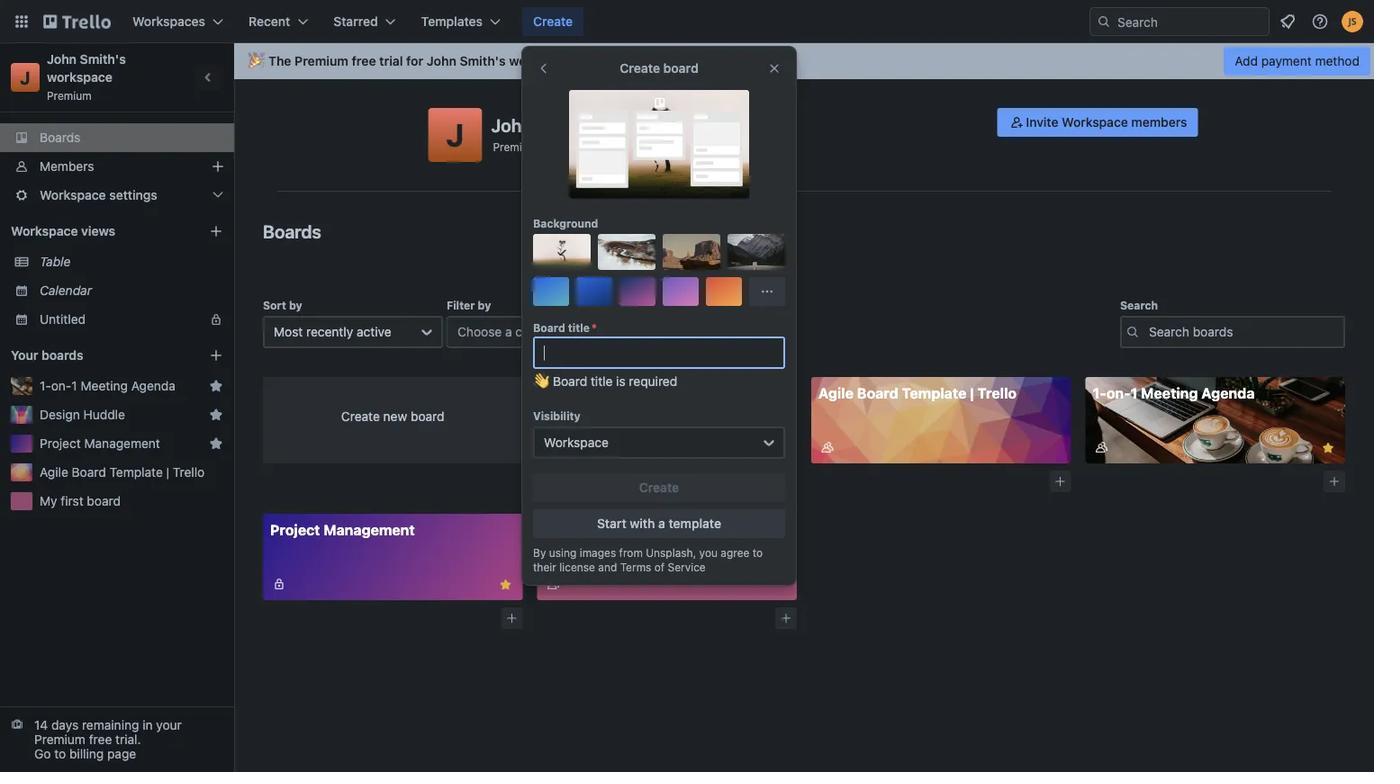 Task type: vqa. For each thing, say whether or not it's contained in the screenshot.
search Icon
yes



Task type: locate. For each thing, give the bounding box(es) containing it.
create button
[[522, 7, 584, 36], [533, 474, 785, 503]]

14 left days
[[34, 718, 48, 733]]

0 vertical spatial project
[[40, 436, 81, 451]]

workspace down the create board
[[603, 115, 693, 136]]

boards
[[41, 348, 83, 363]]

j
[[20, 67, 30, 88], [446, 116, 464, 154]]

sm image for project management
[[270, 575, 288, 593]]

14 inside 14 days remaining in your premium free trial. go to billing page
[[34, 718, 48, 733]]

1 horizontal spatial 1
[[1131, 385, 1138, 402]]

click to unstar this board. it will be removed from your starred list. image for project management
[[498, 577, 514, 593]]

a right choose
[[505, 325, 512, 340]]

is
[[616, 374, 626, 389]]

0 vertical spatial project management
[[40, 436, 160, 451]]

1-on-1 meeting agenda
[[40, 379, 176, 394], [1093, 385, 1255, 402]]

workspace down visibility
[[544, 435, 609, 450]]

in right ends
[[611, 54, 622, 68]]

1 vertical spatial |
[[166, 465, 169, 480]]

sm image
[[1008, 113, 1026, 131], [544, 439, 562, 457], [1093, 439, 1111, 457]]

workspace
[[1062, 115, 1128, 130], [40, 188, 106, 203], [11, 224, 78, 239], [544, 435, 609, 450]]

0 horizontal spatial agenda
[[131, 379, 176, 394]]

recent
[[249, 14, 290, 29]]

1 horizontal spatial first
[[569, 522, 598, 539]]

1-
[[40, 379, 51, 394], [1093, 385, 1107, 402]]

design up visibility
[[544, 385, 593, 402]]

1 horizontal spatial boards
[[263, 221, 321, 242]]

0 horizontal spatial 1-
[[40, 379, 51, 394]]

sm image inside project management link
[[270, 575, 288, 593]]

a right with
[[658, 516, 665, 531]]

design
[[544, 385, 593, 402], [40, 408, 80, 422]]

0 vertical spatial create button
[[522, 7, 584, 36]]

john smith (johnsmith38824343) image
[[1342, 11, 1363, 32]]

workspace right j link
[[47, 70, 113, 85]]

0 horizontal spatial title
[[568, 322, 590, 334]]

0 horizontal spatial 1-on-1 meeting agenda
[[40, 379, 176, 394]]

0 horizontal spatial workspace
[[47, 70, 113, 85]]

from
[[619, 547, 643, 559]]

1 vertical spatial j
[[446, 116, 464, 154]]

design huddle link
[[537, 377, 797, 464]]

1 vertical spatial my first board
[[544, 522, 642, 539]]

Search field
[[1111, 8, 1269, 35]]

1 horizontal spatial john
[[427, 54, 457, 68]]

1-on-1 meeting agenda down search text field
[[1093, 385, 1255, 402]]

1 vertical spatial a
[[658, 516, 665, 531]]

license link
[[559, 561, 595, 574]]

workspaces button
[[122, 7, 234, 36]]

1 vertical spatial boards
[[263, 221, 321, 242]]

design huddle down 1-on-1 meeting agenda button
[[40, 408, 125, 422]]

my first board down project management button
[[40, 494, 121, 509]]

design inside button
[[40, 408, 80, 422]]

sm image inside "agile board template | trello" link
[[819, 439, 837, 457]]

required
[[629, 374, 677, 389]]

1 down search
[[1131, 385, 1138, 402]]

2 by from the left
[[478, 299, 491, 312]]

1 vertical spatial title
[[591, 374, 613, 389]]

meeting down your boards with 5 items element
[[81, 379, 128, 394]]

0 vertical spatial boards
[[40, 130, 80, 145]]

workspace left ends
[[509, 54, 575, 68]]

first up images on the bottom left of the page
[[569, 522, 598, 539]]

0 horizontal spatial agile
[[40, 465, 68, 480]]

create
[[533, 14, 573, 29], [620, 61, 660, 76], [341, 409, 380, 424], [639, 480, 679, 495]]

0 vertical spatial my first board link
[[40, 493, 223, 511]]

template
[[669, 516, 721, 531]]

first down project management button
[[61, 494, 83, 509]]

1 vertical spatial huddle
[[83, 408, 125, 422]]

boards
[[40, 130, 80, 145], [263, 221, 321, 242]]

banner containing 🎉
[[234, 43, 1374, 79]]

create left new
[[341, 409, 380, 424]]

banner
[[234, 43, 1374, 79]]

add a new collection image for agile board template | trello
[[1054, 476, 1067, 488]]

john smith's workspace premium
[[47, 52, 129, 102]]

1 starred icon image from the top
[[209, 379, 223, 394]]

0 horizontal spatial john
[[47, 52, 77, 67]]

to inside by using images from unsplash, you agree to their
[[753, 547, 763, 559]]

0 vertical spatial huddle
[[596, 385, 647, 402]]

john inside banner
[[427, 54, 457, 68]]

1 horizontal spatial trello
[[978, 385, 1017, 402]]

0 vertical spatial starred icon image
[[209, 379, 223, 394]]

3 starred icon image from the top
[[209, 437, 223, 451]]

project management
[[40, 436, 160, 451], [270, 522, 415, 539]]

0 horizontal spatial first
[[61, 494, 83, 509]]

close popover image
[[767, 61, 782, 76]]

1 horizontal spatial to
[[753, 547, 763, 559]]

0 horizontal spatial meeting
[[81, 379, 128, 394]]

to right "agree"
[[753, 547, 763, 559]]

invite
[[1026, 115, 1059, 130]]

0 horizontal spatial template
[[109, 465, 163, 480]]

1 vertical spatial agile
[[40, 465, 68, 480]]

payment
[[1262, 54, 1312, 68]]

1-on-1 meeting agenda up design huddle button
[[40, 379, 176, 394]]

1 horizontal spatial |
[[970, 385, 974, 402]]

management inside project management link
[[324, 522, 415, 539]]

workspace views
[[11, 224, 115, 239]]

0 vertical spatial design huddle
[[544, 385, 647, 402]]

workspace
[[509, 54, 575, 68], [47, 70, 113, 85], [603, 115, 693, 136]]

2 horizontal spatial smith's
[[536, 115, 599, 136]]

template
[[902, 385, 967, 402], [109, 465, 163, 480]]

go
[[34, 747, 51, 762]]

workspace for workspace
[[544, 435, 609, 450]]

license
[[559, 561, 595, 574]]

1 horizontal spatial 14
[[629, 54, 643, 68]]

management inside project management button
[[84, 436, 160, 451]]

1 horizontal spatial agile board template | trello
[[819, 385, 1017, 402]]

huddle inside button
[[83, 408, 125, 422]]

create button up return to previous screen icon in the left of the page
[[522, 7, 584, 36]]

custom image image
[[555, 245, 569, 259]]

1 horizontal spatial by
[[478, 299, 491, 312]]

1 vertical spatial design
[[40, 408, 80, 422]]

start
[[597, 516, 627, 531]]

trial.
[[115, 733, 141, 747]]

1 horizontal spatial workspace
[[509, 54, 575, 68]]

meeting
[[81, 379, 128, 394], [1141, 385, 1198, 402]]

0 horizontal spatial in
[[142, 718, 153, 733]]

by right sort
[[289, 299, 302, 312]]

1 horizontal spatial 1-on-1 meeting agenda
[[1093, 385, 1255, 402]]

1 horizontal spatial huddle
[[596, 385, 647, 402]]

workspace down "members"
[[40, 188, 106, 203]]

trial
[[379, 54, 403, 68]]

workspace inside workspace settings dropdown button
[[40, 188, 106, 203]]

the
[[268, 54, 291, 68]]

0 horizontal spatial huddle
[[83, 408, 125, 422]]

agile board template | trello
[[819, 385, 1017, 402], [40, 465, 205, 480]]

0 horizontal spatial my
[[40, 494, 57, 509]]

smith's down templates 'dropdown button'
[[460, 54, 506, 68]]

sm image inside my first board link
[[544, 575, 562, 593]]

design huddle up visibility
[[544, 385, 647, 402]]

board up from
[[601, 522, 642, 539]]

boards up sort by
[[263, 221, 321, 242]]

0 horizontal spatial sm image
[[544, 439, 562, 457]]

smith's down "back to home" image on the left of the page
[[80, 52, 126, 67]]

0 horizontal spatial j
[[20, 67, 30, 88]]

0 horizontal spatial project management
[[40, 436, 160, 451]]

filter by
[[447, 299, 491, 312]]

confetti image
[[249, 54, 261, 68]]

0 vertical spatial trello
[[978, 385, 1017, 402]]

1 vertical spatial click to unstar this board. it will be removed from your starred list. image
[[498, 577, 514, 593]]

2 vertical spatial workspace
[[603, 115, 693, 136]]

design down boards
[[40, 408, 80, 422]]

1 vertical spatial my first board link
[[537, 514, 797, 601]]

project management inside button
[[40, 436, 160, 451]]

my
[[40, 494, 57, 509], [544, 522, 566, 539]]

1 vertical spatial project management
[[270, 522, 415, 539]]

john for john smith's workspace
[[491, 115, 532, 136]]

0 horizontal spatial 14
[[34, 718, 48, 733]]

starred icon image
[[209, 379, 223, 394], [209, 408, 223, 422], [209, 437, 223, 451]]

in
[[611, 54, 622, 68], [142, 718, 153, 733]]

trello
[[978, 385, 1017, 402], [173, 465, 205, 480]]

to
[[753, 547, 763, 559], [54, 747, 66, 762]]

1 horizontal spatial agile board template | trello link
[[811, 377, 1071, 464]]

recently
[[306, 325, 353, 340]]

1 horizontal spatial project management
[[270, 522, 415, 539]]

1 vertical spatial workspace
[[47, 70, 113, 85]]

workspace up the "table"
[[11, 224, 78, 239]]

1 vertical spatial free
[[89, 733, 112, 747]]

add a new collection image for design huddle
[[780, 476, 793, 488]]

create button up the start with a template
[[533, 474, 785, 503]]

workspace inside 'john smith's workspace premium'
[[47, 70, 113, 85]]

0 horizontal spatial free
[[89, 733, 112, 747]]

0 vertical spatial click to unstar this board. it will be removed from your starred list. image
[[1320, 440, 1336, 457]]

by right filter
[[478, 299, 491, 312]]

workspaces
[[132, 14, 205, 29]]

j left 'john smith's workspace premium'
[[20, 67, 30, 88]]

sm image inside the design huddle link
[[544, 439, 562, 457]]

0 horizontal spatial my first board link
[[40, 493, 223, 511]]

j inside j link
[[20, 67, 30, 88]]

board down primary element on the top of page
[[663, 61, 699, 76]]

john right j button
[[491, 115, 532, 136]]

john right 'for'
[[427, 54, 457, 68]]

j down '🎉 the premium free trial for john smith's workspace ends in 14 days.'
[[446, 116, 464, 154]]

remaining
[[82, 718, 139, 733]]

1 vertical spatial trello
[[173, 465, 205, 480]]

click to unstar this board. it will be removed from your starred list. image
[[1320, 440, 1336, 457], [498, 577, 514, 593]]

j for j button
[[446, 116, 464, 154]]

2 horizontal spatial sm image
[[819, 439, 837, 457]]

huddle
[[596, 385, 647, 402], [83, 408, 125, 422]]

sm image inside 1-on-1 meeting agenda link
[[1093, 439, 1111, 457]]

premium inside 'john smith's workspace premium'
[[47, 89, 92, 102]]

0 vertical spatial management
[[84, 436, 160, 451]]

table
[[40, 254, 71, 269]]

project
[[40, 436, 81, 451], [270, 522, 320, 539]]

1 horizontal spatial sm image
[[544, 575, 562, 593]]

management
[[84, 436, 160, 451], [324, 522, 415, 539]]

by
[[289, 299, 302, 312], [478, 299, 491, 312]]

2 horizontal spatial sm image
[[1093, 439, 1111, 457]]

premium inside 14 days remaining in your premium free trial. go to billing page
[[34, 733, 86, 747]]

click to unstar this board. it will be removed from your starred list. image for 1-on-1 meeting agenda
[[1320, 440, 1336, 457]]

starred icon image for design huddle
[[209, 408, 223, 422]]

0 vertical spatial agile
[[819, 385, 854, 402]]

wave image
[[533, 373, 546, 398]]

john smith's workspace
[[491, 115, 693, 136]]

invite workspace members
[[1026, 115, 1187, 130]]

1-on-1 meeting agenda button
[[40, 377, 202, 395]]

1 vertical spatial my
[[544, 522, 566, 539]]

premium
[[295, 54, 349, 68], [47, 89, 92, 102], [493, 140, 538, 153], [34, 733, 86, 747]]

None text field
[[533, 337, 785, 369]]

1 horizontal spatial meeting
[[1141, 385, 1198, 402]]

a
[[505, 325, 512, 340], [658, 516, 665, 531]]

starred icon image for project management
[[209, 437, 223, 451]]

new
[[383, 409, 407, 424]]

members
[[40, 159, 94, 174]]

smith's up private
[[536, 115, 599, 136]]

board
[[663, 61, 699, 76], [411, 409, 445, 424], [87, 494, 121, 509], [601, 522, 642, 539]]

calendar link
[[40, 282, 223, 300]]

add a new collection image for my first board
[[780, 612, 793, 625]]

1 horizontal spatial agile
[[819, 385, 854, 402]]

days
[[51, 718, 78, 733]]

john inside 'john smith's workspace premium'
[[47, 52, 77, 67]]

1 vertical spatial in
[[142, 718, 153, 733]]

to right go
[[54, 747, 66, 762]]

by using images from unsplash, you agree to their
[[533, 547, 763, 574]]

my first board
[[40, 494, 121, 509], [544, 522, 642, 539]]

add payment method
[[1235, 54, 1360, 68]]

service
[[668, 561, 706, 574]]

my first board up images on the bottom left of the page
[[544, 522, 642, 539]]

1 by from the left
[[289, 299, 302, 312]]

add payment method link
[[1224, 47, 1371, 76]]

1 vertical spatial create button
[[533, 474, 785, 503]]

*
[[592, 322, 597, 334]]

sm image for my first board
[[544, 575, 562, 593]]

0 vertical spatial 14
[[629, 54, 643, 68]]

0 vertical spatial j
[[20, 67, 30, 88]]

1 horizontal spatial in
[[611, 54, 622, 68]]

0 vertical spatial workspace
[[509, 54, 575, 68]]

on- inside button
[[51, 379, 71, 394]]

🎉
[[249, 54, 261, 68]]

j inside j button
[[446, 116, 464, 154]]

workspace right invite
[[1062, 115, 1128, 130]]

create up return to previous screen icon in the left of the page
[[533, 14, 573, 29]]

agenda
[[131, 379, 176, 394], [1202, 385, 1255, 402]]

0 horizontal spatial management
[[84, 436, 160, 451]]

0 vertical spatial title
[[568, 322, 590, 334]]

14
[[629, 54, 643, 68], [34, 718, 48, 733]]

1 down boards
[[71, 379, 77, 394]]

john
[[47, 52, 77, 67], [427, 54, 457, 68], [491, 115, 532, 136]]

smith's
[[80, 52, 126, 67], [460, 54, 506, 68], [536, 115, 599, 136]]

1 horizontal spatial click to unstar this board. it will be removed from your starred list. image
[[1320, 440, 1336, 457]]

title
[[568, 322, 590, 334], [591, 374, 613, 389]]

0 vertical spatial design
[[544, 385, 593, 402]]

1 horizontal spatial design huddle
[[544, 385, 647, 402]]

design huddle
[[544, 385, 647, 402], [40, 408, 125, 422]]

2 horizontal spatial john
[[491, 115, 532, 136]]

1 horizontal spatial 1-
[[1093, 385, 1107, 402]]

agenda up design huddle button
[[131, 379, 176, 394]]

2 vertical spatial starred icon image
[[209, 437, 223, 451]]

|
[[970, 385, 974, 402], [166, 465, 169, 480]]

workspace inside banner
[[509, 54, 575, 68]]

0 vertical spatial first
[[61, 494, 83, 509]]

title left *
[[568, 322, 590, 334]]

agenda down search text field
[[1202, 385, 1255, 402]]

14 left days.
[[629, 54, 643, 68]]

meeting down search text field
[[1141, 385, 1198, 402]]

free
[[352, 54, 376, 68], [89, 733, 112, 747]]

title left is on the left of the page
[[591, 374, 613, 389]]

john down "back to home" image on the left of the page
[[47, 52, 77, 67]]

in left your in the bottom of the page
[[142, 718, 153, 733]]

add a new collection image
[[780, 476, 793, 488], [1054, 476, 1067, 488], [1328, 476, 1341, 488], [506, 612, 518, 625], [780, 612, 793, 625]]

boards up "members"
[[40, 130, 80, 145]]

premium inside banner
[[295, 54, 349, 68]]

click to unstar this board. it will be removed from your starred list. image inside 1-on-1 meeting agenda link
[[1320, 440, 1336, 457]]

john for john smith's workspace premium
[[47, 52, 77, 67]]

2 starred icon image from the top
[[209, 408, 223, 422]]

1 horizontal spatial a
[[658, 516, 665, 531]]

1 horizontal spatial my first board link
[[537, 514, 797, 601]]

0 horizontal spatial to
[[54, 747, 66, 762]]

sm image
[[819, 439, 837, 457], [270, 575, 288, 593], [544, 575, 562, 593]]

0 vertical spatial template
[[902, 385, 967, 402]]

smith's inside 'john smith's workspace premium'
[[80, 52, 126, 67]]

add
[[1235, 54, 1258, 68]]



Task type: describe. For each thing, give the bounding box(es) containing it.
sm image inside 'invite workspace members' button
[[1008, 113, 1026, 131]]

search
[[1120, 299, 1158, 312]]

active
[[357, 325, 391, 340]]

calendar
[[40, 283, 92, 298]]

1 horizontal spatial title
[[591, 374, 613, 389]]

board title *
[[533, 322, 597, 334]]

starred
[[333, 14, 378, 29]]

project inside button
[[40, 436, 81, 451]]

1 inside button
[[71, 379, 77, 394]]

sort by
[[263, 299, 302, 312]]

1 vertical spatial template
[[109, 465, 163, 480]]

create right ends
[[620, 61, 660, 76]]

views
[[81, 224, 115, 239]]

1 horizontal spatial agenda
[[1202, 385, 1255, 402]]

a inside start with a template button
[[658, 516, 665, 531]]

by for choose
[[478, 299, 491, 312]]

primary element
[[0, 0, 1374, 43]]

most recently active
[[274, 325, 391, 340]]

untitled
[[40, 312, 86, 327]]

their
[[533, 561, 556, 574]]

your
[[156, 718, 182, 733]]

choose a collection
[[457, 325, 572, 340]]

1 horizontal spatial project
[[270, 522, 320, 539]]

workspace settings
[[40, 188, 157, 203]]

workspace for john smith's workspace
[[603, 115, 693, 136]]

workspace inside 'invite workspace members' button
[[1062, 115, 1128, 130]]

untitled link
[[40, 311, 198, 329]]

🎉 the premium free trial for john smith's workspace ends in 14 days.
[[249, 54, 682, 68]]

in inside 14 days remaining in your premium free trial. go to billing page
[[142, 718, 153, 733]]

of
[[654, 561, 665, 574]]

terms of service link
[[620, 561, 706, 574]]

👋
[[533, 374, 546, 389]]

1 horizontal spatial my first board
[[544, 522, 642, 539]]

invite workspace members button
[[997, 108, 1198, 137]]

go to billing page link
[[34, 747, 136, 762]]

background element
[[533, 234, 785, 306]]

most
[[274, 325, 303, 340]]

background
[[533, 217, 598, 230]]

workspace navigation collapse icon image
[[196, 65, 222, 90]]

create up the start with a template
[[639, 480, 679, 495]]

private
[[561, 140, 597, 153]]

license and terms of service
[[559, 561, 706, 574]]

unsplash,
[[646, 547, 696, 559]]

by for most
[[289, 299, 302, 312]]

board right new
[[411, 409, 445, 424]]

Search text field
[[1120, 316, 1345, 349]]

create button inside primary element
[[522, 7, 584, 36]]

templates button
[[410, 7, 512, 36]]

0 notifications image
[[1277, 11, 1299, 32]]

members link
[[0, 152, 234, 181]]

templates
[[421, 14, 483, 29]]

sm image for agile board template | trello
[[819, 439, 837, 457]]

page
[[107, 747, 136, 762]]

project management link
[[263, 514, 523, 601]]

collection
[[515, 325, 572, 340]]

start with a template
[[597, 516, 721, 531]]

j link
[[11, 63, 40, 92]]

1 vertical spatial first
[[569, 522, 598, 539]]

1- inside button
[[40, 379, 51, 394]]

meeting inside button
[[81, 379, 128, 394]]

choose
[[457, 325, 502, 340]]

👋 board title is required
[[533, 374, 677, 389]]

members
[[1132, 115, 1187, 130]]

design huddle button
[[40, 406, 202, 424]]

0 vertical spatial agile board template | trello
[[819, 385, 1017, 402]]

free inside 14 days remaining in your premium free trial. go to billing page
[[89, 733, 112, 747]]

your
[[11, 348, 38, 363]]

sort
[[263, 299, 286, 312]]

create new board
[[341, 409, 445, 424]]

your boards with 5 items element
[[11, 345, 182, 367]]

to inside 14 days remaining in your premium free trial. go to billing page
[[54, 747, 66, 762]]

starred button
[[323, 7, 407, 36]]

1 horizontal spatial my
[[544, 522, 566, 539]]

and
[[598, 561, 617, 574]]

14 inside banner
[[629, 54, 643, 68]]

boards inside boards link
[[40, 130, 80, 145]]

workspace for workspace views
[[11, 224, 78, 239]]

boards link
[[0, 123, 234, 152]]

sm image for design huddle
[[544, 439, 562, 457]]

agenda inside button
[[131, 379, 176, 394]]

add a new collection image for 1-on-1 meeting agenda
[[1328, 476, 1341, 488]]

recent button
[[238, 7, 319, 36]]

0 vertical spatial my first board
[[40, 494, 121, 509]]

john smith's workspace link
[[47, 52, 129, 85]]

open information menu image
[[1311, 13, 1329, 31]]

0 vertical spatial in
[[611, 54, 622, 68]]

workspace for john smith's workspace premium
[[47, 70, 113, 85]]

add board image
[[209, 349, 223, 363]]

create a view image
[[209, 224, 223, 239]]

ends
[[578, 54, 608, 68]]

images
[[580, 547, 616, 559]]

billing
[[69, 747, 104, 762]]

you
[[699, 547, 718, 559]]

0 vertical spatial |
[[970, 385, 974, 402]]

workspace for workspace settings
[[40, 188, 106, 203]]

0 vertical spatial a
[[505, 325, 512, 340]]

smith's for john smith's workspace
[[536, 115, 599, 136]]

design huddle inside design huddle button
[[40, 408, 125, 422]]

days.
[[650, 54, 682, 68]]

by
[[533, 547, 546, 559]]

1 horizontal spatial on-
[[1107, 385, 1131, 402]]

start with a template button
[[533, 510, 785, 539]]

settings
[[109, 188, 157, 203]]

0 horizontal spatial agile board template | trello link
[[40, 464, 223, 482]]

add a new collection image for project management
[[506, 612, 518, 625]]

sm image for 1-on-1 meeting agenda
[[1093, 439, 1111, 457]]

1 horizontal spatial design
[[544, 385, 593, 402]]

1-on-1 meeting agenda inside button
[[40, 379, 176, 394]]

table link
[[40, 253, 223, 271]]

method
[[1315, 54, 1360, 68]]

visibility
[[533, 410, 581, 422]]

0 vertical spatial free
[[352, 54, 376, 68]]

0 vertical spatial my
[[40, 494, 57, 509]]

create inside primary element
[[533, 14, 573, 29]]

14 days remaining in your premium free trial. go to billing page
[[34, 718, 182, 762]]

1-on-1 meeting agenda link
[[1086, 377, 1345, 464]]

for
[[406, 54, 423, 68]]

project management button
[[40, 435, 202, 453]]

workspace settings button
[[0, 181, 234, 210]]

search image
[[1097, 14, 1111, 29]]

starred icon image for 1-on-1 meeting agenda
[[209, 379, 223, 394]]

0 horizontal spatial |
[[166, 465, 169, 480]]

return to previous screen image
[[537, 61, 551, 76]]

terms
[[620, 561, 651, 574]]

smith's for john smith's workspace premium
[[80, 52, 126, 67]]

back to home image
[[43, 7, 111, 36]]

board down project management button
[[87, 494, 121, 509]]

your boards
[[11, 348, 83, 363]]

smith's inside banner
[[460, 54, 506, 68]]

j button
[[428, 108, 482, 162]]

j for j link
[[20, 67, 30, 88]]

1 vertical spatial agile board template | trello
[[40, 465, 205, 480]]

using
[[549, 547, 577, 559]]

filter
[[447, 299, 475, 312]]

0 horizontal spatial trello
[[173, 465, 205, 480]]



